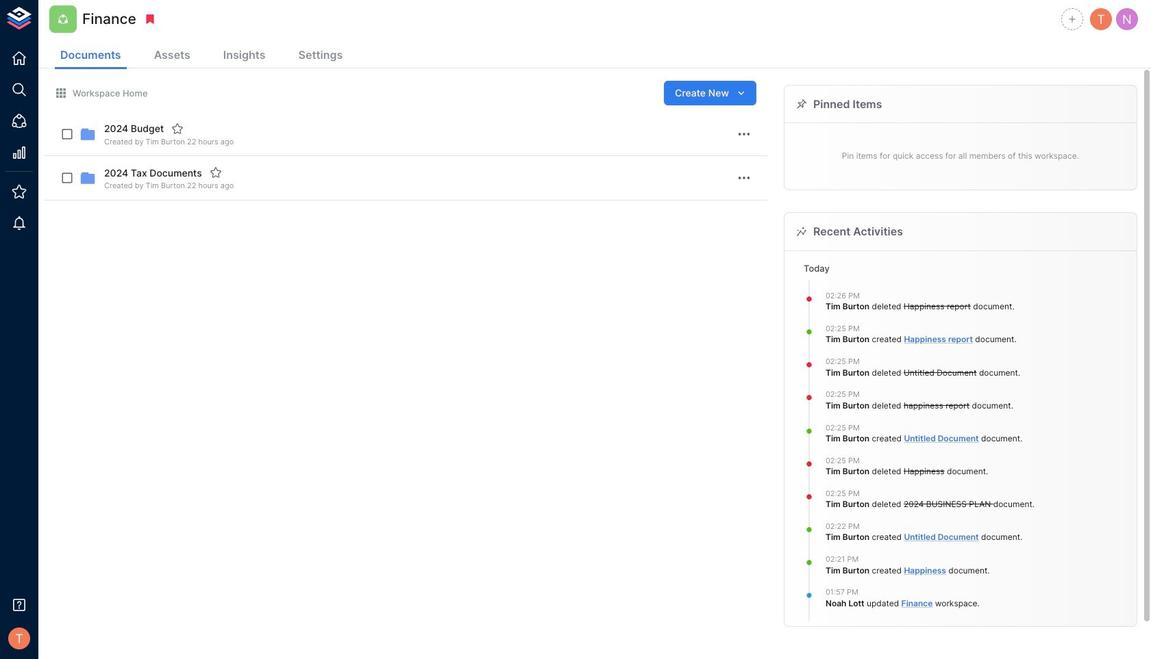 Task type: describe. For each thing, give the bounding box(es) containing it.
0 vertical spatial favorite image
[[171, 123, 184, 135]]



Task type: locate. For each thing, give the bounding box(es) containing it.
0 horizontal spatial favorite image
[[171, 123, 184, 135]]

remove bookmark image
[[144, 13, 156, 25]]

favorite image
[[171, 123, 184, 135], [209, 167, 222, 179]]

1 vertical spatial favorite image
[[209, 167, 222, 179]]

1 horizontal spatial favorite image
[[209, 167, 222, 179]]



Task type: vqa. For each thing, say whether or not it's contained in the screenshot.
right Project
no



